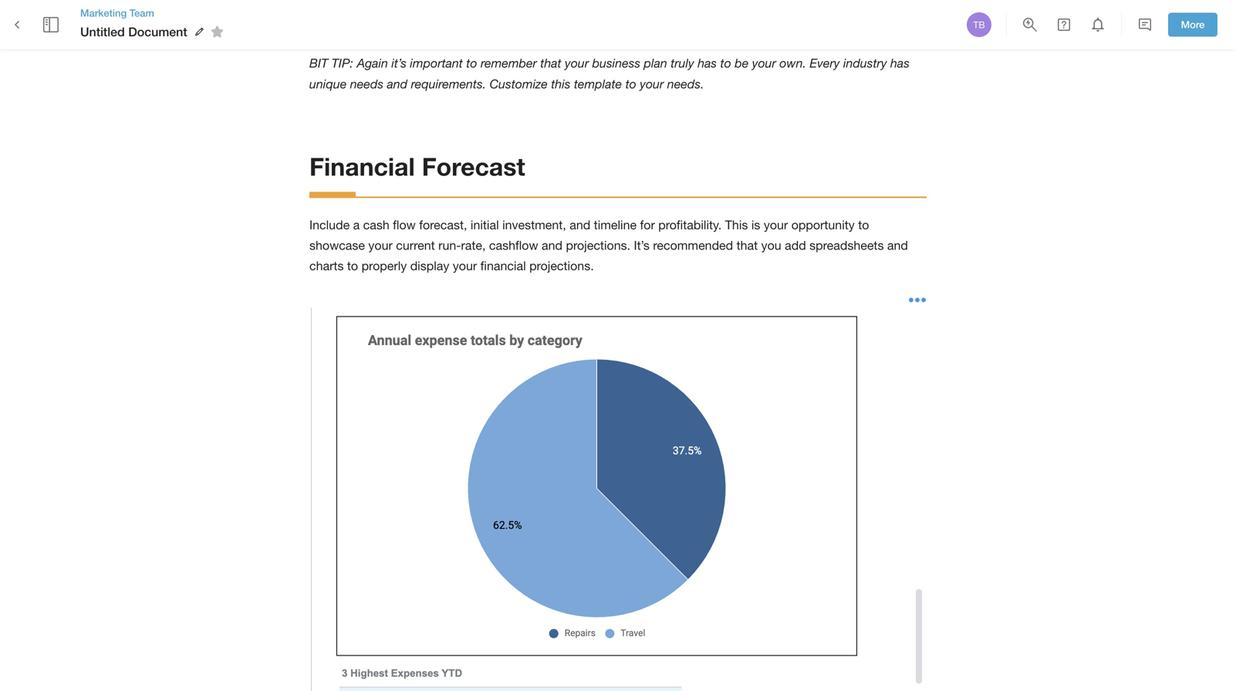 Task type: vqa. For each thing, say whether or not it's contained in the screenshot.
help image
no



Task type: locate. For each thing, give the bounding box(es) containing it.
charts
[[310, 259, 344, 273]]

tip:
[[332, 56, 354, 70]]

and
[[387, 76, 408, 91], [570, 218, 591, 232], [542, 238, 563, 253], [888, 238, 909, 253]]

favorite image
[[208, 22, 227, 41]]

has right industry
[[891, 56, 910, 70]]

your down plan on the top of the page
[[640, 76, 664, 91]]

0 vertical spatial that
[[541, 56, 562, 70]]

properly
[[362, 259, 407, 273]]

has
[[698, 56, 717, 70], [891, 56, 910, 70]]

0 vertical spatial projections.
[[566, 238, 631, 253]]

that
[[541, 56, 562, 70], [737, 238, 758, 253]]

1 horizontal spatial that
[[737, 238, 758, 253]]

unique
[[310, 76, 347, 91]]

recommended
[[653, 238, 734, 253]]

tb
[[974, 19, 986, 30]]

1 vertical spatial that
[[737, 238, 758, 253]]

is
[[752, 218, 761, 232]]

industry
[[844, 56, 888, 70]]

0 horizontal spatial has
[[698, 56, 717, 70]]

plan
[[644, 56, 668, 70]]

you
[[762, 238, 782, 253]]

financial forecast
[[310, 152, 526, 181]]

your right be
[[753, 56, 777, 70]]

tb button
[[965, 10, 994, 39]]

your up properly
[[369, 238, 393, 253]]

projections.
[[566, 238, 631, 253], [530, 259, 594, 273]]

projections. down timeline
[[566, 238, 631, 253]]

run-
[[439, 238, 461, 253]]

truly
[[671, 56, 695, 70]]

and down the 'it's'
[[387, 76, 408, 91]]

that up this
[[541, 56, 562, 70]]

and right spreadsheets
[[888, 238, 909, 253]]

projections. down investment,
[[530, 259, 594, 273]]

customize
[[490, 76, 548, 91]]

every
[[810, 56, 840, 70]]

bit tip: again it's important to remember that your business plan truly has to be your own. every industry has unique needs and requirements. customize this template to your needs.
[[310, 56, 914, 91]]

it's
[[634, 238, 650, 253]]

0 horizontal spatial that
[[541, 56, 562, 70]]

1 vertical spatial projections.
[[530, 259, 594, 273]]

this
[[551, 76, 571, 91]]

1 horizontal spatial has
[[891, 56, 910, 70]]

that inside bit tip: again it's important to remember that your business plan truly has to be your own. every industry has unique needs and requirements. customize this template to your needs.
[[541, 56, 562, 70]]

again
[[357, 56, 388, 70]]

important
[[410, 56, 463, 70]]

initial
[[471, 218, 499, 232]]

your
[[565, 56, 589, 70], [753, 56, 777, 70], [640, 76, 664, 91], [764, 218, 789, 232], [369, 238, 393, 253], [453, 259, 477, 273]]

has right the truly
[[698, 56, 717, 70]]

bit
[[310, 56, 328, 70]]

and left timeline
[[570, 218, 591, 232]]

to
[[467, 56, 478, 70], [721, 56, 732, 70], [626, 76, 637, 91], [859, 218, 870, 232], [347, 259, 358, 273]]

cashflow
[[489, 238, 539, 253]]

business
[[593, 56, 641, 70]]

financial
[[481, 259, 526, 273]]

that down the is
[[737, 238, 758, 253]]

current
[[396, 238, 435, 253]]

your up this
[[565, 56, 589, 70]]

more
[[1182, 19, 1206, 31]]

investment,
[[503, 218, 567, 232]]

2 has from the left
[[891, 56, 910, 70]]

requirements.
[[411, 76, 487, 91]]



Task type: describe. For each thing, give the bounding box(es) containing it.
needs.
[[668, 76, 705, 91]]

to down business
[[626, 76, 637, 91]]

for
[[640, 218, 655, 232]]

forecast
[[422, 152, 526, 181]]

it's
[[392, 56, 407, 70]]

be
[[735, 56, 749, 70]]

add
[[785, 238, 807, 253]]

remember
[[481, 56, 537, 70]]

own.
[[780, 56, 807, 70]]

document
[[128, 24, 187, 39]]

this
[[726, 218, 748, 232]]

forecast,
[[419, 218, 467, 232]]

team
[[130, 7, 154, 19]]

spreadsheets
[[810, 238, 884, 253]]

opportunity
[[792, 218, 855, 232]]

your down rate,
[[453, 259, 477, 273]]

rate,
[[461, 238, 486, 253]]

timeline
[[594, 218, 637, 232]]

to up spreadsheets
[[859, 218, 870, 232]]

to down showcase
[[347, 259, 358, 273]]

to left be
[[721, 56, 732, 70]]

profitability.
[[659, 218, 722, 232]]

include a cash flow forecast, initial investment, and timeline for profitability. this is your opportunity to showcase your current run-rate, cashflow and projections. it's recommended that you add spreadsheets and charts to properly display your financial projections.
[[310, 218, 912, 273]]

marketing team
[[80, 7, 154, 19]]

1 has from the left
[[698, 56, 717, 70]]

marketing team link
[[80, 6, 229, 20]]

a
[[353, 218, 360, 232]]

flow
[[393, 218, 416, 232]]

showcase
[[310, 238, 365, 253]]

untitled document
[[80, 24, 187, 39]]

template
[[574, 76, 622, 91]]

to up requirements.
[[467, 56, 478, 70]]

needs
[[350, 76, 384, 91]]

financial
[[310, 152, 415, 181]]

and down investment,
[[542, 238, 563, 253]]

more button
[[1169, 13, 1218, 37]]

include
[[310, 218, 350, 232]]

marketing
[[80, 7, 127, 19]]

your right the is
[[764, 218, 789, 232]]

and inside bit tip: again it's important to remember that your business plan truly has to be your own. every industry has unique needs and requirements. customize this template to your needs.
[[387, 76, 408, 91]]

that inside include a cash flow forecast, initial investment, and timeline for profitability. this is your opportunity to showcase your current run-rate, cashflow and projections. it's recommended that you add spreadsheets and charts to properly display your financial projections.
[[737, 238, 758, 253]]

cash
[[363, 218, 390, 232]]

untitled
[[80, 24, 125, 39]]

display
[[411, 259, 450, 273]]



